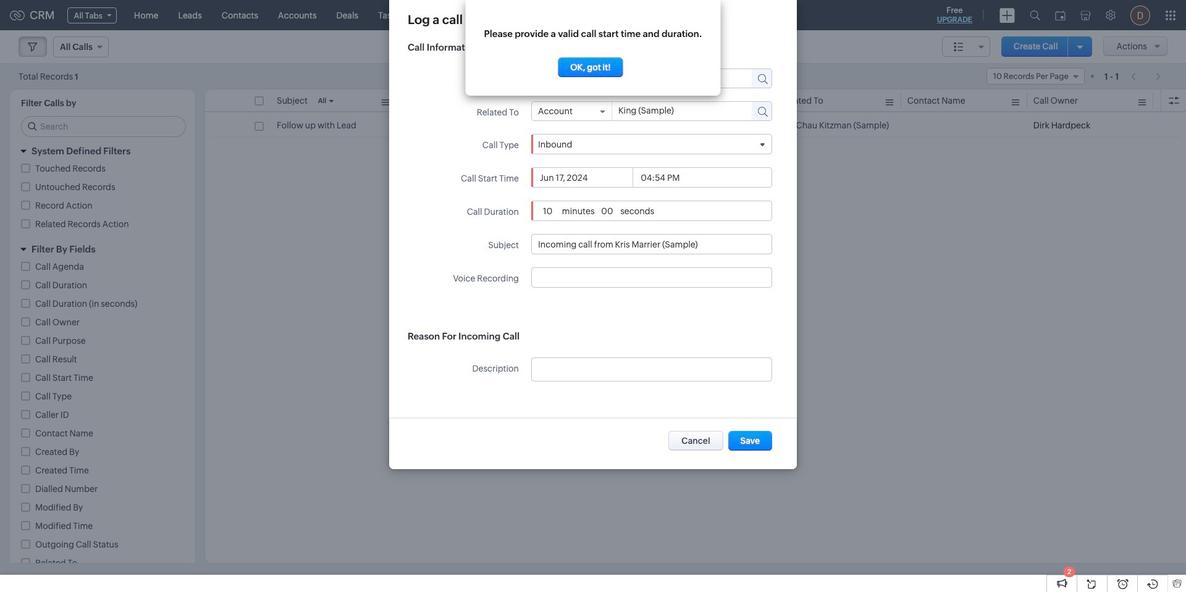 Task type: describe. For each thing, give the bounding box(es) containing it.
logo image
[[10, 10, 25, 20]]

calendar image
[[1055, 10, 1066, 20]]

hh:mm a text field
[[639, 173, 686, 183]]



Task type: locate. For each thing, give the bounding box(es) containing it.
None text field
[[541, 206, 557, 216], [538, 273, 766, 283], [541, 206, 557, 216], [538, 273, 766, 283]]

None field
[[538, 106, 606, 116], [538, 139, 766, 149], [538, 106, 606, 116], [538, 139, 766, 149]]

create menu image
[[1000, 8, 1015, 23]]

profile element
[[1123, 0, 1158, 30]]

navigation
[[1125, 67, 1168, 85]]

profile image
[[1131, 5, 1151, 25]]

mmm d, yyyy text field
[[538, 173, 633, 183]]

create menu element
[[992, 0, 1023, 30]]

Search text field
[[22, 117, 185, 137]]

search image
[[1030, 10, 1041, 20]]

None button
[[558, 57, 623, 77], [669, 431, 723, 451], [728, 431, 772, 451], [558, 57, 623, 77], [669, 431, 723, 451], [728, 431, 772, 451]]

search element
[[1023, 0, 1048, 30]]

None text field
[[612, 69, 741, 87], [612, 102, 745, 119], [600, 206, 616, 216], [538, 239, 766, 249], [612, 69, 741, 87], [612, 102, 745, 119], [600, 206, 616, 216], [538, 239, 766, 249]]



Task type: vqa. For each thing, say whether or not it's contained in the screenshot.
Create Menu icon
yes



